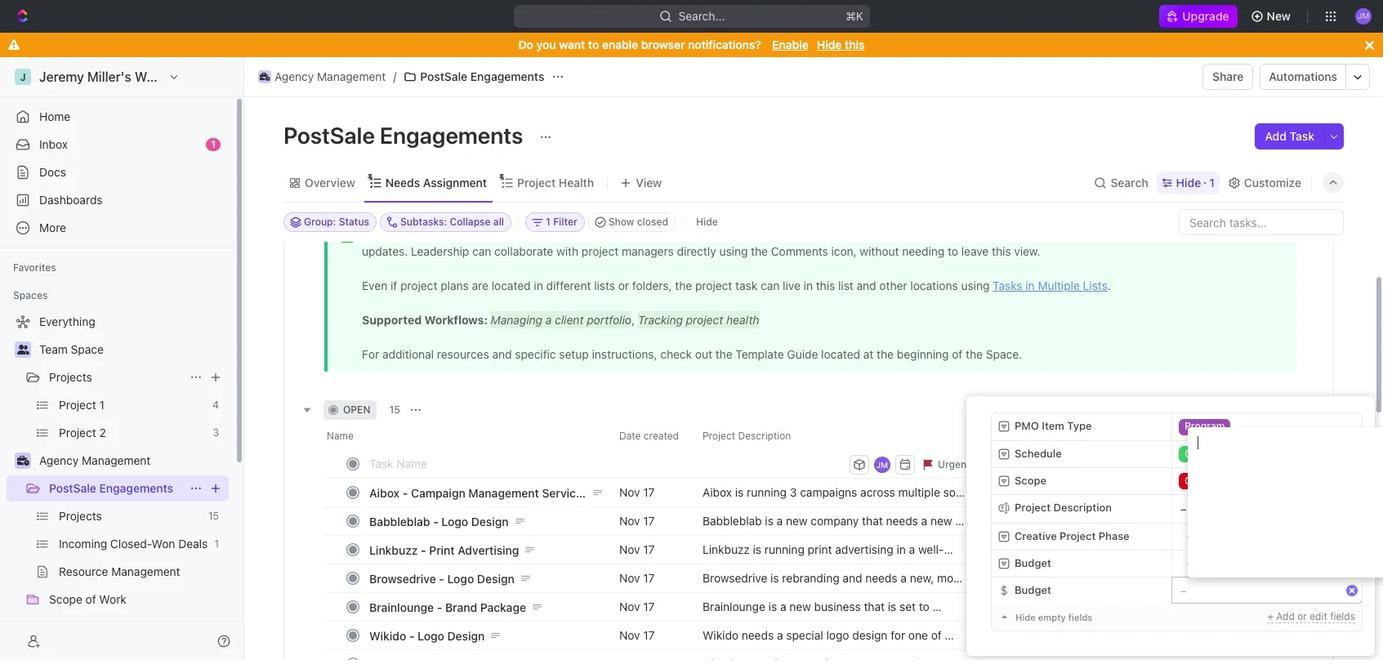 Task type: vqa. For each thing, say whether or not it's contained in the screenshot.
in
yes



Task type: describe. For each thing, give the bounding box(es) containing it.
/
[[393, 69, 397, 83]]

enable
[[602, 38, 638, 51]]

track for scope
[[1202, 474, 1229, 487]]

program button
[[1172, 413, 1362, 440]]

description
[[1054, 501, 1112, 514]]

1 vertical spatial agency management link
[[39, 448, 225, 474]]

- for aibox
[[403, 486, 408, 500]]

on track button
[[1172, 441, 1362, 467]]

– for description
[[1180, 502, 1187, 515]]

design for babbleblab - logo design
[[471, 514, 509, 528]]

- for brainlounge
[[437, 600, 442, 614]]

creative project phase
[[1015, 529, 1130, 542]]

brainlounge
[[369, 600, 434, 614]]

aibox - campaign management services link
[[365, 481, 606, 504]]

0 vertical spatial engagements
[[470, 69, 544, 83]]

1 inside sidebar navigation
[[211, 138, 216, 150]]

add task
[[1265, 129, 1314, 143]]

open
[[343, 404, 370, 416]]

1 vertical spatial postsale engagements
[[283, 122, 528, 149]]

Set value for Budget Custom Field text field
[[1172, 578, 1362, 604]]

needs inside linkbuzz is running print advertising in a well- known magazine and needs content creation.
[[817, 557, 849, 571]]

is for rebranding
[[770, 571, 779, 585]]

a inside linkbuzz is running print advertising in a well- known magazine and needs content creation.
[[909, 542, 915, 556]]

– button for creative project phase
[[1172, 524, 1362, 550]]

wikido needs a special logo design for one of their sub-brands. button
[[693, 621, 976, 657]]

a inside wikido needs a special logo design for one of their sub-brands.
[[777, 628, 783, 642]]

off track
[[1185, 474, 1229, 487]]

babbleblab
[[369, 514, 430, 528]]

automations button
[[1261, 65, 1345, 89]]

0 horizontal spatial fields
[[1068, 612, 1093, 623]]

a inside browsedrive is rebranding and needs a new, mod ern logo.
[[901, 571, 907, 585]]

browser
[[641, 38, 685, 51]]

custom fields element
[[991, 413, 1363, 631]]

search...
[[678, 9, 725, 23]]

logo for babbleblab
[[441, 514, 468, 528]]

linkbuzz is running print advertising in a well- known magazine and needs content creation. button
[[693, 535, 976, 571]]

in
[[897, 542, 906, 556]]

design
[[852, 628, 888, 642]]

assignment
[[423, 175, 487, 189]]

mod
[[937, 571, 966, 585]]

this
[[845, 38, 865, 51]]

1 horizontal spatial agency management
[[274, 69, 386, 83]]

add inside custom fields element
[[1276, 610, 1295, 623]]

you
[[536, 38, 556, 51]]

special
[[786, 628, 823, 642]]

- for babbleblab
[[433, 514, 438, 528]]

hide for hide empty fields
[[1015, 612, 1036, 623]]

or
[[1297, 610, 1307, 623]]

and inside linkbuzz is running print advertising in a well- known magazine and needs content creation.
[[794, 557, 813, 571]]

sidebar navigation
[[0, 57, 244, 660]]

new
[[1267, 9, 1291, 23]]

business time image inside sidebar navigation
[[17, 456, 29, 466]]

⌘k
[[845, 9, 863, 23]]

scope
[[1015, 474, 1046, 487]]

print
[[429, 543, 455, 557]]

project health link
[[514, 171, 594, 194]]

team space
[[39, 342, 104, 356]]

linkbuzz is running print advertising in a well- known magazine and needs content creation.
[[703, 542, 944, 571]]

inbox
[[39, 137, 68, 151]]

brands.
[[754, 643, 794, 657]]

rebranding
[[782, 571, 839, 585]]

overview
[[305, 175, 355, 189]]

advertising
[[458, 543, 519, 557]]

0 vertical spatial postsale engagements
[[420, 69, 544, 83]]

1 vertical spatial engagements
[[380, 122, 523, 149]]

campaign
[[411, 486, 465, 500]]

browsedrive - logo design link
[[365, 567, 606, 590]]

their
[[703, 643, 727, 657]]

package
[[480, 600, 526, 614]]

running
[[765, 542, 805, 556]]

– button for budget
[[1172, 551, 1362, 577]]

browsedrive for browsedrive is rebranding and needs a new, mod ern logo.
[[703, 571, 767, 585]]

agency inside tree
[[39, 453, 79, 467]]

notifications?
[[688, 38, 761, 51]]

Search tasks... text field
[[1180, 210, 1343, 234]]

projects link
[[49, 364, 183, 390]]

3
[[1060, 458, 1066, 470]]

cancel
[[1089, 458, 1121, 470]]

wikido for wikido - logo design
[[369, 629, 406, 643]]

automations
[[1269, 69, 1337, 83]]

1 horizontal spatial fields
[[1330, 610, 1355, 623]]

brainlounge - brand package
[[369, 600, 526, 614]]

overview link
[[301, 171, 355, 194]]

is for running
[[753, 542, 761, 556]]

content
[[852, 557, 892, 571]]

hide 1
[[1176, 175, 1215, 189]]

item
[[1042, 419, 1064, 432]]

cancel button
[[1082, 455, 1128, 474]]

save
[[1138, 458, 1160, 470]]

team space link
[[39, 337, 225, 363]]

hide for hide 1
[[1176, 175, 1201, 189]]

upgrade
[[1182, 9, 1229, 23]]

project for project description
[[1015, 501, 1051, 514]]

enable
[[772, 38, 809, 51]]

home
[[39, 109, 70, 123]]

logo for browsedrive
[[447, 571, 474, 585]]

schedule
[[1015, 447, 1062, 460]]

share button
[[1203, 64, 1254, 90]]

phase
[[1099, 529, 1130, 542]]

+ add or edit fields
[[1267, 610, 1355, 623]]

known
[[703, 557, 737, 571]]

logo.
[[723, 586, 749, 600]]

linkbuzz - print advertising
[[369, 543, 519, 557]]

brainlounge - brand package link
[[365, 595, 606, 619]]

3 button
[[1040, 455, 1072, 474]]

- for linkbuzz
[[421, 543, 426, 557]]

0 vertical spatial agency management link
[[254, 67, 390, 87]]

remove field value image
[[1348, 587, 1356, 595]]

browsedrive is rebranding and needs a new, mod ern logo. button
[[693, 564, 976, 600]]

add inside add task button
[[1265, 129, 1287, 143]]

dashboards
[[39, 193, 103, 207]]

wikido - logo design link
[[365, 624, 606, 647]]



Task type: locate. For each thing, give the bounding box(es) containing it.
ern
[[703, 586, 720, 600]]

1 horizontal spatial agency management link
[[254, 67, 390, 87]]

do you want to enable browser notifications? enable hide this
[[518, 38, 865, 51]]

- down brainlounge
[[409, 629, 415, 643]]

track right off
[[1202, 474, 1229, 487]]

advertising
[[835, 542, 894, 556]]

1 – button from the top
[[1172, 524, 1362, 550]]

0 horizontal spatial and
[[794, 557, 813, 571]]

a
[[909, 542, 915, 556], [901, 571, 907, 585], [777, 628, 783, 642]]

15
[[389, 404, 400, 416]]

project left 'health'
[[517, 175, 556, 189]]

0 horizontal spatial agency management
[[39, 453, 151, 467]]

design inside browsedrive - logo design link
[[477, 571, 515, 585]]

hide
[[817, 38, 842, 51], [1176, 175, 1201, 189], [696, 216, 718, 228], [1015, 612, 1036, 623]]

logo up linkbuzz - print advertising
[[441, 514, 468, 528]]

1 vertical spatial design
[[477, 571, 515, 585]]

1 vertical spatial agency
[[39, 453, 79, 467]]

0 vertical spatial agency management
[[274, 69, 386, 83]]

0 vertical spatial postsale
[[420, 69, 467, 83]]

project health
[[517, 175, 594, 189]]

1 horizontal spatial wikido
[[703, 628, 739, 642]]

linkbuzz up known
[[703, 542, 750, 556]]

wikido
[[703, 628, 739, 642], [369, 629, 406, 643]]

0 horizontal spatial a
[[777, 628, 783, 642]]

of
[[931, 628, 942, 642]]

and
[[794, 557, 813, 571], [843, 571, 862, 585]]

fields right empty
[[1068, 612, 1093, 623]]

1 horizontal spatial project
[[1015, 501, 1051, 514]]

wikido inside wikido needs a special logo design for one of their sub-brands.
[[703, 628, 739, 642]]

a left new,
[[901, 571, 907, 585]]

design down advertising
[[477, 571, 515, 585]]

hide button
[[689, 212, 724, 232]]

-
[[403, 486, 408, 500], [433, 514, 438, 528], [421, 543, 426, 557], [439, 571, 444, 585], [437, 600, 442, 614], [409, 629, 415, 643]]

1 vertical spatial – button
[[1172, 551, 1362, 577]]

1 horizontal spatial agency
[[274, 69, 314, 83]]

home link
[[7, 104, 229, 130]]

– button
[[1172, 495, 1362, 523]]

docs
[[39, 165, 66, 179]]

wikido up their
[[703, 628, 739, 642]]

2 vertical spatial project
[[1060, 529, 1096, 542]]

is up magazine at the bottom
[[753, 542, 761, 556]]

0 horizontal spatial wikido
[[369, 629, 406, 643]]

health
[[559, 175, 594, 189]]

0 vertical spatial business time image
[[260, 73, 270, 81]]

1 vertical spatial agency management
[[39, 453, 151, 467]]

0 vertical spatial logo
[[441, 514, 468, 528]]

team
[[39, 342, 68, 356]]

2 horizontal spatial needs
[[865, 571, 897, 585]]

2 vertical spatial a
[[777, 628, 783, 642]]

2 horizontal spatial management
[[468, 486, 539, 500]]

design for wikido - logo design
[[447, 629, 485, 643]]

logo down brainlounge - brand package in the bottom left of the page
[[418, 629, 444, 643]]

2 vertical spatial logo
[[418, 629, 444, 643]]

1 vertical spatial is
[[770, 571, 779, 585]]

magazine
[[740, 557, 791, 571]]

needs assignment link
[[382, 171, 487, 194]]

2 horizontal spatial project
[[1060, 529, 1096, 542]]

agency management inside sidebar navigation
[[39, 453, 151, 467]]

engagements inside tree
[[99, 481, 173, 495]]

print
[[808, 542, 832, 556]]

0 horizontal spatial 1
[[211, 138, 216, 150]]

is
[[753, 542, 761, 556], [770, 571, 779, 585]]

0 vertical spatial project
[[517, 175, 556, 189]]

+
[[1267, 610, 1274, 623]]

design for browsedrive - logo design
[[477, 571, 515, 585]]

0 vertical spatial – button
[[1172, 524, 1362, 550]]

– inside button
[[1180, 502, 1187, 515]]

– button down – button on the bottom right
[[1172, 524, 1362, 550]]

track inside "dropdown button"
[[1202, 474, 1229, 487]]

add right the +
[[1276, 610, 1295, 623]]

- down campaign
[[433, 514, 438, 528]]

0 vertical spatial agency
[[274, 69, 314, 83]]

1 horizontal spatial browsedrive
[[703, 571, 767, 585]]

project for project health
[[517, 175, 556, 189]]

1 vertical spatial add
[[1276, 610, 1295, 623]]

2 – button from the top
[[1172, 551, 1362, 577]]

design inside babbleblab - logo design link
[[471, 514, 509, 528]]

design
[[471, 514, 509, 528], [477, 571, 515, 585], [447, 629, 485, 643]]

2 vertical spatial postsale engagements
[[49, 481, 173, 495]]

1 vertical spatial management
[[82, 453, 151, 467]]

0 vertical spatial a
[[909, 542, 915, 556]]

budget up empty
[[1015, 583, 1051, 596]]

agency management
[[274, 69, 386, 83], [39, 453, 151, 467]]

logo
[[826, 628, 849, 642]]

linkbuzz down babbleblab
[[369, 543, 418, 557]]

is inside linkbuzz is running print advertising in a well- known magazine and needs content creation.
[[753, 542, 761, 556]]

space
[[71, 342, 104, 356]]

design up advertising
[[471, 514, 509, 528]]

2 vertical spatial engagements
[[99, 481, 173, 495]]

needs inside browsedrive is rebranding and needs a new, mod ern logo.
[[865, 571, 897, 585]]

0 horizontal spatial linkbuzz
[[369, 543, 418, 557]]

postsale engagements link
[[400, 67, 548, 87], [49, 475, 183, 502]]

and down advertising
[[843, 571, 862, 585]]

postsale inside sidebar navigation
[[49, 481, 96, 495]]

0 horizontal spatial management
[[82, 453, 151, 467]]

1 vertical spatial business time image
[[17, 456, 29, 466]]

1 vertical spatial project
[[1015, 501, 1051, 514]]

1 vertical spatial –
[[1187, 530, 1193, 543]]

is inside browsedrive is rebranding and needs a new, mod ern logo.
[[770, 571, 779, 585]]

1 vertical spatial budget
[[1015, 583, 1051, 596]]

budget
[[1015, 556, 1051, 569], [1015, 583, 1051, 596]]

1 horizontal spatial postsale engagements link
[[400, 67, 548, 87]]

and down print
[[794, 557, 813, 571]]

management inside tree
[[82, 453, 151, 467]]

aibox - campaign management services
[[369, 486, 589, 500]]

new,
[[910, 571, 934, 585]]

0 horizontal spatial postsale engagements link
[[49, 475, 183, 502]]

linkbuzz for linkbuzz - print advertising
[[369, 543, 418, 557]]

1 vertical spatial a
[[901, 571, 907, 585]]

– for project
[[1187, 530, 1193, 543]]

2 horizontal spatial postsale
[[420, 69, 467, 83]]

- left "brand"
[[437, 600, 442, 614]]

and inside browsedrive is rebranding and needs a new, mod ern logo.
[[843, 571, 862, 585]]

off
[[1185, 474, 1200, 487]]

- down print
[[439, 571, 444, 585]]

track for schedule
[[1201, 448, 1227, 460]]

a right the in
[[909, 542, 915, 556]]

on track
[[1185, 448, 1227, 460]]

0 vertical spatial track
[[1201, 448, 1227, 460]]

0 horizontal spatial needs
[[742, 628, 774, 642]]

2 vertical spatial design
[[447, 629, 485, 643]]

postsale engagements inside sidebar navigation
[[49, 481, 173, 495]]

2 vertical spatial postsale
[[49, 481, 96, 495]]

design down "brand"
[[447, 629, 485, 643]]

babbleblab - logo design
[[369, 514, 509, 528]]

agency
[[274, 69, 314, 83], [39, 453, 79, 467]]

babbleblab - logo design link
[[365, 509, 606, 533]]

0 vertical spatial postsale engagements link
[[400, 67, 548, 87]]

0 vertical spatial –
[[1180, 502, 1187, 515]]

1 horizontal spatial 1
[[1209, 175, 1215, 189]]

0 vertical spatial design
[[471, 514, 509, 528]]

- for browsedrive
[[439, 571, 444, 585]]

docs link
[[7, 159, 229, 185]]

tree containing team space
[[7, 309, 229, 660]]

wikido - logo design
[[369, 629, 485, 643]]

hide for hide
[[696, 216, 718, 228]]

2 vertical spatial management
[[468, 486, 539, 500]]

well-
[[918, 542, 944, 556]]

1 vertical spatial logo
[[447, 571, 474, 585]]

1 vertical spatial track
[[1202, 474, 1229, 487]]

- left print
[[421, 543, 426, 557]]

logo for wikido
[[418, 629, 444, 643]]

projects
[[49, 370, 92, 384]]

0 vertical spatial add
[[1265, 129, 1287, 143]]

1 horizontal spatial business time image
[[260, 73, 270, 81]]

2 budget from the top
[[1015, 583, 1051, 596]]

creation.
[[895, 557, 941, 571]]

1 horizontal spatial a
[[901, 571, 907, 585]]

0 horizontal spatial agency management link
[[39, 448, 225, 474]]

is down running
[[770, 571, 779, 585]]

tree inside sidebar navigation
[[7, 309, 229, 660]]

browsedrive is rebranding and needs a new, mod ern logo.
[[703, 571, 966, 600]]

tree
[[7, 309, 229, 660]]

aibox
[[369, 486, 400, 500]]

budget down creative
[[1015, 556, 1051, 569]]

1 horizontal spatial needs
[[817, 557, 849, 571]]

1 horizontal spatial postsale
[[283, 122, 375, 149]]

dashboards link
[[7, 187, 229, 213]]

needs
[[817, 557, 849, 571], [865, 571, 897, 585], [742, 628, 774, 642]]

browsedrive for browsedrive - logo design
[[369, 571, 436, 585]]

0 horizontal spatial is
[[753, 542, 761, 556]]

needs inside wikido needs a special logo design for one of their sub-brands.
[[742, 628, 774, 642]]

0 vertical spatial management
[[317, 69, 386, 83]]

0 horizontal spatial project
[[517, 175, 556, 189]]

project
[[517, 175, 556, 189], [1015, 501, 1051, 514], [1060, 529, 1096, 542]]

for
[[891, 628, 905, 642]]

1 vertical spatial 1
[[1209, 175, 1215, 189]]

Task Name text field
[[369, 450, 846, 476]]

1 vertical spatial postsale
[[283, 122, 375, 149]]

0 horizontal spatial browsedrive
[[369, 571, 436, 585]]

business time image inside 'agency management' link
[[260, 73, 270, 81]]

task
[[1290, 129, 1314, 143]]

track
[[1201, 448, 1227, 460], [1202, 474, 1229, 487]]

business time image
[[260, 73, 270, 81], [17, 456, 29, 466]]

search button
[[1089, 171, 1153, 194]]

wikido needs a special logo design for one of their sub-brands.
[[703, 628, 945, 657]]

1 horizontal spatial and
[[843, 571, 862, 585]]

wikido for wikido needs a special logo design for one of their sub-brands.
[[703, 628, 739, 642]]

save button
[[1131, 455, 1180, 474]]

project down scope
[[1015, 501, 1051, 514]]

1 horizontal spatial linkbuzz
[[703, 542, 750, 556]]

browsedrive inside browsedrive is rebranding and needs a new, mod ern logo.
[[703, 571, 767, 585]]

0 vertical spatial is
[[753, 542, 761, 556]]

1 budget from the top
[[1015, 556, 1051, 569]]

hide inside button
[[696, 216, 718, 228]]

- for wikido
[[409, 629, 415, 643]]

1 horizontal spatial is
[[770, 571, 779, 585]]

type
[[1067, 419, 1092, 432]]

1 horizontal spatial management
[[317, 69, 386, 83]]

on
[[1185, 448, 1198, 460]]

0 vertical spatial 1
[[211, 138, 216, 150]]

wikido down brainlounge
[[369, 629, 406, 643]]

track inside dropdown button
[[1201, 448, 1227, 460]]

search
[[1111, 175, 1148, 189]]

logo up "brand"
[[447, 571, 474, 585]]

1 vertical spatial postsale engagements link
[[49, 475, 183, 502]]

customize button
[[1223, 171, 1306, 194]]

– text field
[[1188, 427, 1383, 578]]

spaces
[[13, 289, 48, 301]]

fields right edit
[[1330, 610, 1355, 623]]

browsedrive
[[703, 571, 767, 585], [369, 571, 436, 585]]

linkbuzz for linkbuzz is running print advertising in a well- known magazine and needs content creation.
[[703, 542, 750, 556]]

creative
[[1015, 529, 1057, 542]]

user group image
[[17, 345, 29, 355]]

project down description
[[1060, 529, 1096, 542]]

- right aibox on the left
[[403, 486, 408, 500]]

upgrade link
[[1160, 5, 1237, 28]]

needs down print
[[817, 557, 849, 571]]

one
[[908, 628, 928, 642]]

2 vertical spatial –
[[1187, 557, 1193, 570]]

browsedrive up brainlounge
[[369, 571, 436, 585]]

0 horizontal spatial business time image
[[17, 456, 29, 466]]

2 horizontal spatial a
[[909, 542, 915, 556]]

fields
[[1330, 610, 1355, 623], [1068, 612, 1093, 623]]

– button up set value for budget custom field text field
[[1172, 551, 1362, 577]]

track right on
[[1201, 448, 1227, 460]]

share
[[1212, 69, 1244, 83]]

off track button
[[1172, 468, 1362, 494]]

design inside 'wikido - logo design' link
[[447, 629, 485, 643]]

0 horizontal spatial agency
[[39, 453, 79, 467]]

favorites button
[[7, 258, 63, 278]]

a up the brands.
[[777, 628, 783, 642]]

logo
[[441, 514, 468, 528], [447, 571, 474, 585], [418, 629, 444, 643]]

linkbuzz inside linkbuzz is running print advertising in a well- known magazine and needs content creation.
[[703, 542, 750, 556]]

hide inside custom fields element
[[1015, 612, 1036, 623]]

add left task
[[1265, 129, 1287, 143]]

needs up "sub-"
[[742, 628, 774, 642]]

browsedrive up logo. at the bottom of the page
[[703, 571, 767, 585]]

0 vertical spatial budget
[[1015, 556, 1051, 569]]

needs down advertising
[[865, 571, 897, 585]]

0 horizontal spatial postsale
[[49, 481, 96, 495]]



